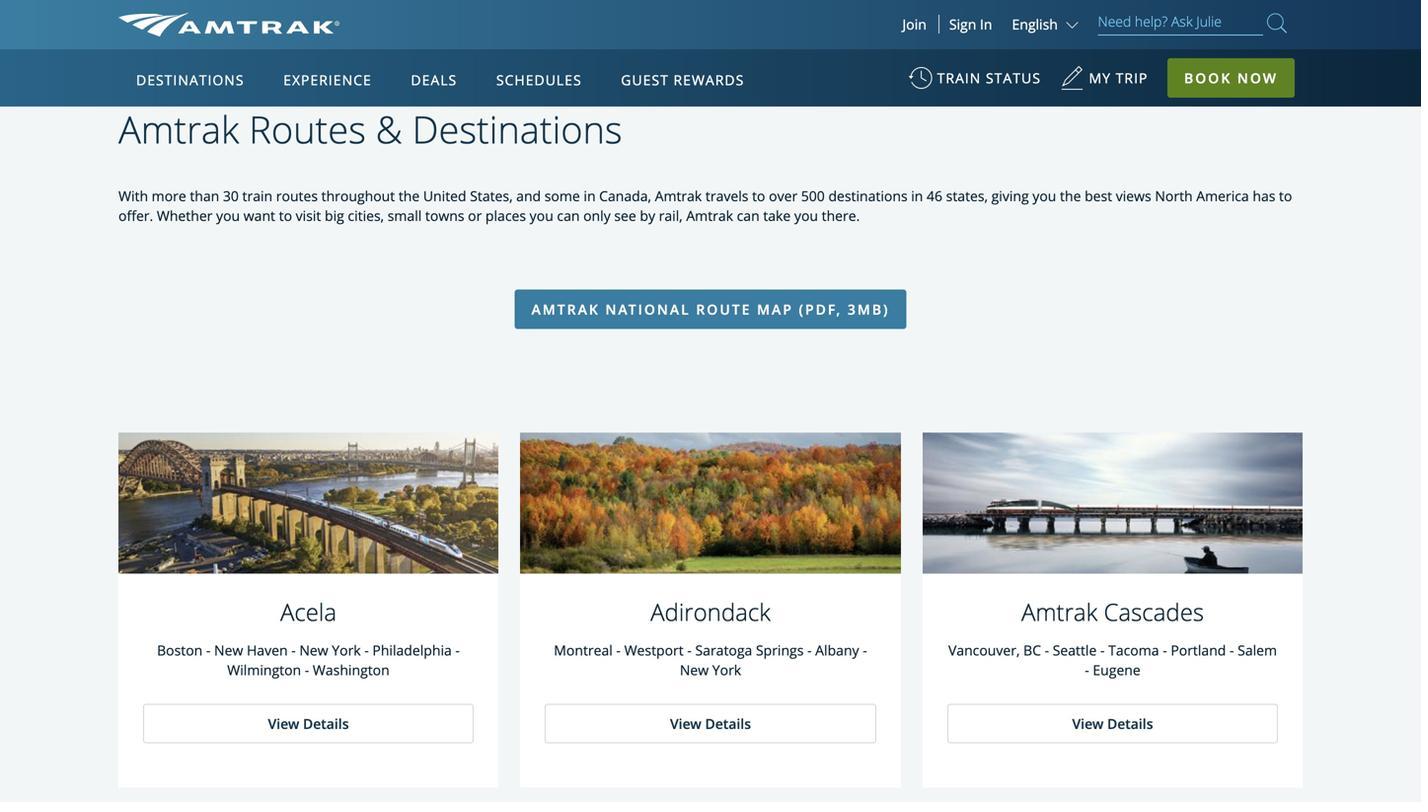 Task type: describe. For each thing, give the bounding box(es) containing it.
view for adirondack
[[670, 715, 702, 733]]

regions map image
[[192, 165, 666, 441]]

want
[[244, 206, 275, 225]]

visit
[[296, 206, 321, 225]]

united
[[423, 187, 467, 205]]

route
[[696, 300, 752, 319]]

cities,
[[348, 206, 384, 225]]

- left albany
[[808, 641, 812, 660]]

amtrak national route map (pdf, 3mb)
[[532, 300, 890, 319]]

status
[[986, 69, 1041, 87]]

1 in from the left
[[584, 187, 596, 205]]

rewards
[[674, 71, 745, 89]]

states,
[[470, 187, 513, 205]]

cascades
[[1104, 596, 1204, 629]]

new inside montreal - westport - saratoga springs - albany - new york
[[680, 661, 709, 680]]

train status
[[938, 69, 1041, 87]]

destinations
[[829, 187, 908, 205]]

see
[[614, 206, 637, 225]]

small
[[388, 206, 422, 225]]

Please enter your search item search field
[[1098, 10, 1264, 36]]

view details link for amtrak cascades
[[948, 704, 1278, 744]]

eugene
[[1093, 661, 1141, 680]]

adirondack
[[651, 596, 771, 629]]

washington
[[313, 661, 390, 680]]

now
[[1238, 69, 1278, 87]]

york inside montreal - westport - saratoga springs - albany - new york
[[713, 661, 742, 680]]

or
[[468, 206, 482, 225]]

than
[[190, 187, 219, 205]]

- down the seattle at the bottom of page
[[1085, 661, 1090, 680]]

vancouver, bc - seattle - tacoma - portland - salem - eugene
[[949, 641, 1278, 680]]

canada,
[[599, 187, 652, 205]]

sign in
[[950, 15, 993, 34]]

2 can from the left
[[737, 206, 760, 225]]

my trip
[[1089, 69, 1149, 87]]

- up washington on the left bottom
[[365, 641, 369, 660]]

30
[[223, 187, 239, 205]]

amtrak down the travels
[[686, 206, 734, 225]]

2 horizontal spatial to
[[1280, 187, 1293, 205]]

guest
[[621, 71, 669, 89]]

amtrak routes & destinations
[[118, 104, 623, 155]]

(pdf,
[[799, 300, 842, 319]]

- right wilmington
[[305, 661, 309, 680]]

boston
[[157, 641, 203, 660]]

details for amtrak cascades
[[1108, 715, 1154, 733]]

by
[[640, 206, 656, 225]]

sign
[[950, 15, 977, 34]]

- left saratoga
[[687, 641, 692, 660]]

view details for adirondack
[[670, 715, 751, 733]]

states,
[[946, 187, 988, 205]]

deals
[[411, 71, 457, 89]]

english
[[1012, 15, 1058, 34]]

travels
[[706, 187, 749, 205]]

more
[[152, 187, 186, 205]]

york inside 'boston - new haven - new york - philadelphia - wilmington - washington'
[[332, 641, 361, 660]]

portland
[[1171, 641, 1227, 660]]

north
[[1155, 187, 1193, 205]]

wilmington
[[227, 661, 301, 680]]

you down 500
[[795, 206, 818, 225]]

rail,
[[659, 206, 683, 225]]

big
[[325, 206, 344, 225]]

0 horizontal spatial to
[[279, 206, 292, 225]]

schedules
[[496, 71, 582, 89]]

- left salem
[[1230, 641, 1235, 660]]

boston - new haven - new york - philadelphia - wilmington - washington
[[157, 641, 460, 680]]

some
[[545, 187, 580, 205]]

and
[[516, 187, 541, 205]]

banner containing join
[[0, 0, 1422, 456]]

2 in from the left
[[911, 187, 923, 205]]

amtrak for amtrak routes & destinations
[[118, 104, 239, 155]]

best
[[1085, 187, 1113, 205]]

places
[[486, 206, 526, 225]]

view details link for adirondack
[[545, 704, 877, 744]]

in
[[980, 15, 993, 34]]

with
[[118, 187, 148, 205]]

vancouver,
[[949, 641, 1020, 660]]

46
[[927, 187, 943, 205]]

amtrak up rail,
[[655, 187, 702, 205]]

- right tacoma
[[1163, 641, 1168, 660]]

application inside banner
[[192, 165, 666, 441]]

haven
[[247, 641, 288, 660]]

details for adirondack
[[705, 715, 751, 733]]

you down '30'
[[216, 206, 240, 225]]

view for amtrak cascades
[[1073, 715, 1104, 733]]

views
[[1116, 187, 1152, 205]]

guest rewards
[[621, 71, 745, 89]]

3mb)
[[848, 300, 890, 319]]

amtrak for amtrak cascades
[[1022, 596, 1098, 629]]

train
[[938, 69, 982, 87]]

tacoma
[[1109, 641, 1160, 660]]

national
[[606, 300, 691, 319]]

search icon image
[[1268, 9, 1287, 37]]

springs
[[756, 641, 804, 660]]

take
[[763, 206, 791, 225]]

- up eugene
[[1101, 641, 1105, 660]]



Task type: vqa. For each thing, say whether or not it's contained in the screenshot.
most
no



Task type: locate. For each thing, give the bounding box(es) containing it.
saratoga
[[695, 641, 753, 660]]

new down saratoga
[[680, 661, 709, 680]]

2 horizontal spatial new
[[680, 661, 709, 680]]

details down montreal - westport - saratoga springs - albany - new york
[[705, 715, 751, 733]]

details down eugene
[[1108, 715, 1154, 733]]

over
[[769, 187, 798, 205]]

1 horizontal spatial new
[[299, 641, 328, 660]]

new left haven
[[214, 641, 243, 660]]

in left the 46
[[911, 187, 923, 205]]

amtrak up the seattle at the bottom of page
[[1022, 596, 1098, 629]]

trip
[[1116, 69, 1149, 87]]

my trip button
[[1061, 59, 1149, 108]]

to left over
[[752, 187, 766, 205]]

destinations
[[136, 71, 244, 89], [412, 104, 623, 155]]

york up washington on the left bottom
[[332, 641, 361, 660]]

throughout
[[321, 187, 395, 205]]

1 horizontal spatial to
[[752, 187, 766, 205]]

guest rewards button
[[613, 52, 753, 108]]

view details link for acela
[[143, 704, 474, 744]]

view details down montreal - westport - saratoga springs - albany - new york
[[670, 715, 751, 733]]

2 horizontal spatial view details
[[1073, 715, 1154, 733]]

1 details from the left
[[303, 715, 349, 733]]

-
[[206, 641, 211, 660], [291, 641, 296, 660], [365, 641, 369, 660], [456, 641, 460, 660], [616, 641, 621, 660], [687, 641, 692, 660], [808, 641, 812, 660], [863, 641, 868, 660], [1045, 641, 1050, 660], [1101, 641, 1105, 660], [1163, 641, 1168, 660], [1230, 641, 1235, 660], [305, 661, 309, 680], [1085, 661, 1090, 680]]

1 can from the left
[[557, 206, 580, 225]]

experience button
[[276, 52, 380, 108]]

2 details from the left
[[705, 715, 751, 733]]

new down "acela"
[[299, 641, 328, 660]]

2 horizontal spatial view
[[1073, 715, 1104, 733]]

can left 'take'
[[737, 206, 760, 225]]

schedules link
[[489, 49, 590, 107]]

view down eugene
[[1073, 715, 1104, 733]]

westport
[[625, 641, 684, 660]]

1 view details link from the left
[[143, 704, 474, 744]]

view details
[[268, 715, 349, 733], [670, 715, 751, 733], [1073, 715, 1154, 733]]

3 view details link from the left
[[948, 704, 1278, 744]]

new
[[214, 641, 243, 660], [299, 641, 328, 660], [680, 661, 709, 680]]

can down some
[[557, 206, 580, 225]]

1 horizontal spatial details
[[705, 715, 751, 733]]

you
[[1033, 187, 1057, 205], [216, 206, 240, 225], [530, 206, 554, 225], [795, 206, 818, 225]]

3 view from the left
[[1073, 715, 1104, 733]]

1 view details from the left
[[268, 715, 349, 733]]

sign in button
[[950, 15, 993, 34]]

you right giving
[[1033, 187, 1057, 205]]

0 horizontal spatial new
[[214, 641, 243, 660]]

1 horizontal spatial in
[[911, 187, 923, 205]]

join
[[903, 15, 927, 34]]

amtrak up the more
[[118, 104, 239, 155]]

2 horizontal spatial details
[[1108, 715, 1154, 733]]

train status link
[[909, 59, 1041, 108]]

montreal - westport - saratoga springs - albany - new york
[[554, 641, 868, 680]]

- right the boston
[[206, 641, 211, 660]]

banner
[[0, 0, 1422, 456]]

giving
[[992, 187, 1029, 205]]

0 horizontal spatial the
[[399, 187, 420, 205]]

details
[[303, 715, 349, 733], [705, 715, 751, 733], [1108, 715, 1154, 733]]

0 vertical spatial york
[[332, 641, 361, 660]]

view details link down eugene
[[948, 704, 1278, 744]]

with more than 30 train routes throughout the united states, and some in canada, amtrak travels to over 500 destinations in 46 states, giving you the best views north america has to offer. whether you want to visit big cities, small towns or places you can only see by rail, amtrak can take you there.
[[118, 187, 1293, 225]]

view
[[268, 715, 299, 733], [670, 715, 702, 733], [1073, 715, 1104, 733]]

offer. whether
[[118, 206, 213, 225]]

0 vertical spatial destinations
[[136, 71, 244, 89]]

to down routes
[[279, 206, 292, 225]]

- right haven
[[291, 641, 296, 660]]

view details for amtrak cascades
[[1073, 715, 1154, 733]]

amtrak national route map (pdf, 3mb) link
[[515, 290, 907, 329]]

routes
[[249, 104, 366, 155]]

details down washington on the left bottom
[[303, 715, 349, 733]]

500
[[801, 187, 825, 205]]

1 vertical spatial destinations
[[412, 104, 623, 155]]

english button
[[1012, 15, 1084, 34]]

1 horizontal spatial can
[[737, 206, 760, 225]]

in up only
[[584, 187, 596, 205]]

routes
[[276, 187, 318, 205]]

view details link down 'boston - new haven - new york - philadelphia - wilmington - washington' at bottom
[[143, 704, 474, 744]]

0 horizontal spatial in
[[584, 187, 596, 205]]

1 horizontal spatial view
[[670, 715, 702, 733]]

1 the from the left
[[399, 187, 420, 205]]

amtrak left national at the left top
[[532, 300, 600, 319]]

view details down eugene
[[1073, 715, 1154, 733]]

- right albany
[[863, 641, 868, 660]]

view details link down montreal - westport - saratoga springs - albany - new york
[[545, 704, 877, 744]]

2 view details from the left
[[670, 715, 751, 733]]

salem
[[1238, 641, 1278, 660]]

0 horizontal spatial view details
[[268, 715, 349, 733]]

1 horizontal spatial destinations
[[412, 104, 623, 155]]

can
[[557, 206, 580, 225], [737, 206, 760, 225]]

book now
[[1185, 69, 1278, 87]]

york down saratoga
[[713, 661, 742, 680]]

1 vertical spatial york
[[713, 661, 742, 680]]

destinations button
[[128, 52, 252, 108]]

amtrak
[[118, 104, 239, 155], [655, 187, 702, 205], [686, 206, 734, 225], [532, 300, 600, 319], [1022, 596, 1098, 629]]

has
[[1253, 187, 1276, 205]]

2 view details link from the left
[[545, 704, 877, 744]]

0 horizontal spatial details
[[303, 715, 349, 733]]

0 horizontal spatial can
[[557, 206, 580, 225]]

view down wilmington
[[268, 715, 299, 733]]

2 the from the left
[[1060, 187, 1081, 205]]

seattle
[[1053, 641, 1097, 660]]

3 details from the left
[[1108, 715, 1154, 733]]

the up small
[[399, 187, 420, 205]]

train
[[242, 187, 273, 205]]

1 horizontal spatial york
[[713, 661, 742, 680]]

there.
[[822, 206, 860, 225]]

amtrak image
[[118, 13, 340, 37]]

destinations down 'amtrak' image
[[136, 71, 244, 89]]

you down and
[[530, 206, 554, 225]]

amtrak for amtrak national route map (pdf, 3mb)
[[532, 300, 600, 319]]

montreal
[[554, 641, 613, 660]]

amtrak inside amtrak national route map (pdf, 3mb) link
[[532, 300, 600, 319]]

acela
[[280, 596, 337, 629]]

0 horizontal spatial view details link
[[143, 704, 474, 744]]

0 horizontal spatial destinations
[[136, 71, 244, 89]]

book now button
[[1168, 58, 1295, 98]]

view for acela
[[268, 715, 299, 733]]

&
[[376, 104, 403, 155]]

in
[[584, 187, 596, 205], [911, 187, 923, 205]]

join button
[[891, 15, 940, 34]]

1 horizontal spatial the
[[1060, 187, 1081, 205]]

3 view details from the left
[[1073, 715, 1154, 733]]

bc
[[1024, 641, 1041, 660]]

application
[[192, 165, 666, 441]]

1 horizontal spatial view details link
[[545, 704, 877, 744]]

- right bc
[[1045, 641, 1050, 660]]

2 horizontal spatial view details link
[[948, 704, 1278, 744]]

view down montreal - westport - saratoga springs - albany - new york
[[670, 715, 702, 733]]

experience
[[284, 71, 372, 89]]

1 view from the left
[[268, 715, 299, 733]]

philadelphia
[[373, 641, 452, 660]]

- right philadelphia
[[456, 641, 460, 660]]

albany
[[816, 641, 859, 660]]

details for acela
[[303, 715, 349, 733]]

0 horizontal spatial york
[[332, 641, 361, 660]]

2 view from the left
[[670, 715, 702, 733]]

- right montreal
[[616, 641, 621, 660]]

america
[[1197, 187, 1250, 205]]

to right has
[[1280, 187, 1293, 205]]

view details for acela
[[268, 715, 349, 733]]

destinations inside popup button
[[136, 71, 244, 89]]

towns
[[425, 206, 464, 225]]

only
[[584, 206, 611, 225]]

1 horizontal spatial view details
[[670, 715, 751, 733]]

deals button
[[403, 52, 465, 108]]

amtrak cascades
[[1022, 596, 1204, 629]]

book
[[1185, 69, 1232, 87]]

to
[[752, 187, 766, 205], [1280, 187, 1293, 205], [279, 206, 292, 225]]

destinations down schedules
[[412, 104, 623, 155]]

my
[[1089, 69, 1112, 87]]

view details down 'boston - new haven - new york - philadelphia - wilmington - washington' at bottom
[[268, 715, 349, 733]]

0 horizontal spatial view
[[268, 715, 299, 733]]

the left best
[[1060, 187, 1081, 205]]

map
[[757, 300, 794, 319]]



